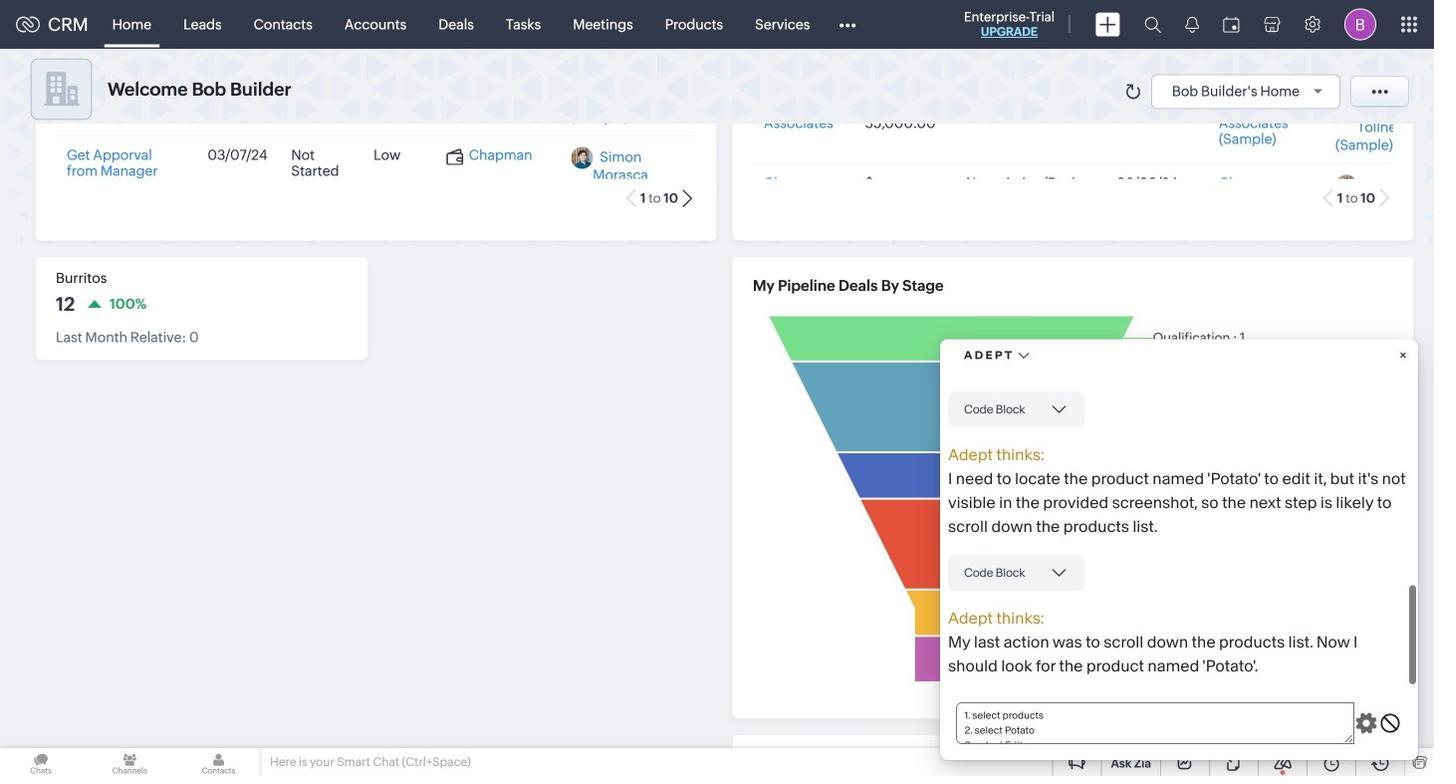 Task type: describe. For each thing, give the bounding box(es) containing it.
search image
[[1145, 16, 1162, 33]]

create menu image
[[1096, 12, 1121, 36]]

create menu element
[[1084, 0, 1133, 48]]

signals element
[[1174, 0, 1211, 49]]

contacts image
[[178, 748, 260, 776]]

logo image
[[16, 16, 40, 32]]

profile element
[[1333, 0, 1389, 48]]

Other Modules field
[[826, 8, 869, 40]]

signals image
[[1186, 16, 1200, 33]]

calendar image
[[1223, 16, 1240, 32]]



Task type: vqa. For each thing, say whether or not it's contained in the screenshot.
555-555-5555 to the top
no



Task type: locate. For each thing, give the bounding box(es) containing it.
profile image
[[1345, 8, 1377, 40]]

chats image
[[0, 748, 82, 776]]

search element
[[1133, 0, 1174, 49]]

channels image
[[89, 748, 171, 776]]



